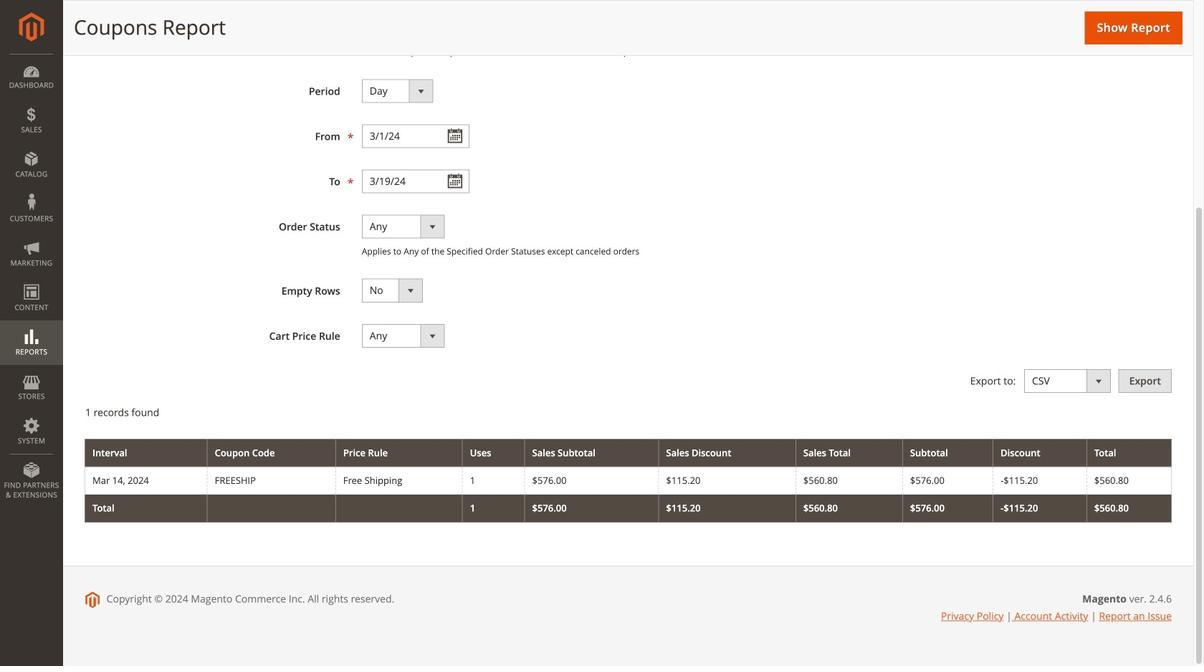 Task type: describe. For each thing, give the bounding box(es) containing it.
magento admin panel image
[[19, 12, 44, 42]]



Task type: locate. For each thing, give the bounding box(es) containing it.
None text field
[[362, 124, 470, 148], [362, 169, 470, 193], [362, 124, 470, 148], [362, 169, 470, 193]]

menu bar
[[0, 54, 63, 507]]



